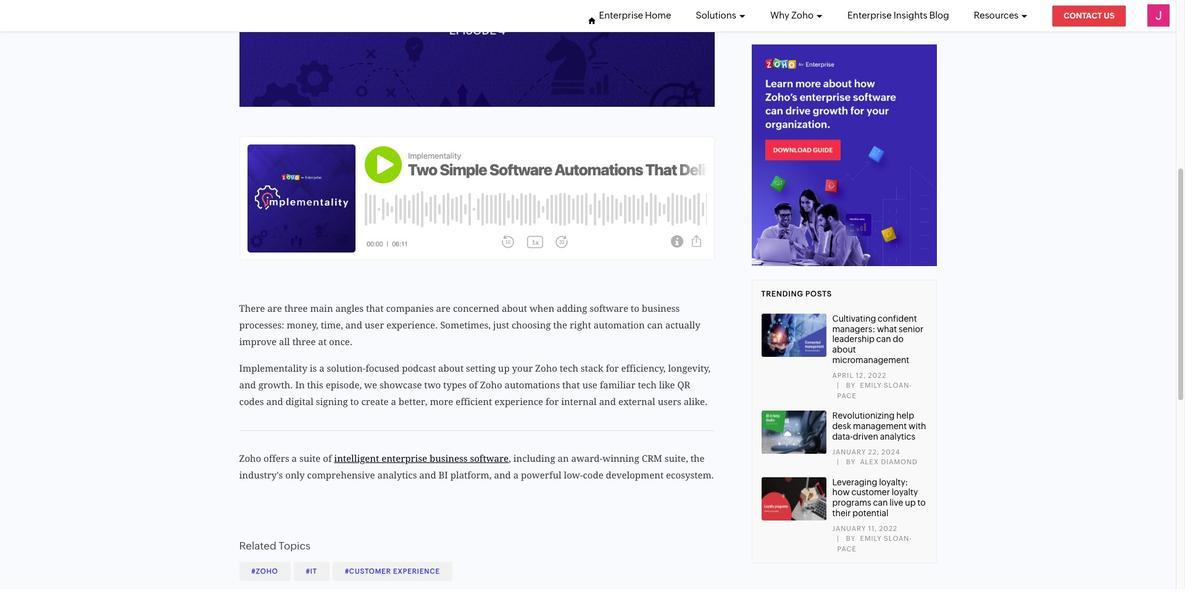 Task type: locate. For each thing, give the bounding box(es) containing it.
0 vertical spatial pace
[[838, 392, 857, 399]]

1 horizontal spatial to
[[631, 303, 640, 314]]

about
[[502, 303, 527, 314], [833, 345, 856, 355], [438, 363, 464, 374]]

efficiency,
[[622, 363, 666, 374]]

2 enterprise from the left
[[848, 10, 892, 20]]

zoho
[[792, 10, 814, 20], [535, 363, 557, 374], [480, 380, 502, 391], [239, 453, 261, 464], [256, 568, 278, 575]]

three up money,
[[284, 303, 308, 314]]

1 vertical spatial the
[[691, 453, 705, 464]]

0 vertical spatial to
[[631, 303, 640, 314]]

related topics
[[239, 540, 311, 552]]

1 horizontal spatial enterprise
[[848, 10, 892, 20]]

1 vertical spatial business
[[430, 453, 468, 464]]

zoho link
[[239, 562, 291, 581]]

potential
[[853, 508, 889, 518]]

we
[[364, 380, 377, 391]]

implementality is a solution-focused podcast about setting up your zoho tech stack for efficiency, longevity, and growth. in this episode, we showcase two types of zoho automations that use familiar tech like qr codes and digital signing to create a better, more efficient experience for internal and external users alike.
[[239, 363, 711, 407]]

a call center headset haloed by business iconography with a green box reading in white text bi in help desks #zohoenterpriseinsights image
[[762, 411, 827, 454]]

pace
[[838, 392, 857, 399], [838, 545, 857, 553]]

2 vertical spatial to
[[918, 498, 926, 508]]

business up actually
[[642, 303, 680, 314]]

january down "data-"
[[833, 448, 867, 455]]

emily
[[860, 382, 882, 389], [860, 535, 882, 542]]

zoho offers a suite of intelligent enterprise business software
[[239, 453, 509, 464]]

0 vertical spatial experience
[[495, 396, 543, 407]]

0 horizontal spatial that
[[366, 303, 384, 314]]

enterprise left insights
[[848, 10, 892, 20]]

1 vertical spatial that
[[563, 380, 580, 391]]

software
[[590, 303, 629, 314], [470, 453, 509, 464]]

1 vertical spatial experience
[[393, 568, 440, 575]]

0 vertical spatial up
[[498, 363, 510, 374]]

1 vertical spatial for
[[546, 396, 559, 407]]

0 horizontal spatial about
[[438, 363, 464, 374]]

2022
[[868, 372, 887, 379], [879, 525, 898, 532]]

leveraging loyalty: how customer loyalty programs can live up to their potential link
[[833, 477, 926, 518]]

, including an award-winning crm suite, the industry's only comprehensive analytics and bi platform, and a powerful low-code development ecosystem.
[[239, 453, 714, 481]]

enterprise inside enterprise insights blog link
[[848, 10, 892, 20]]

3 by from the top
[[846, 535, 856, 542]]

customer experience link
[[333, 562, 453, 581]]

management
[[853, 421, 907, 431]]

0 horizontal spatial analytics
[[378, 470, 417, 481]]

pace down the january 11, 2022 link
[[838, 545, 857, 553]]

0 vertical spatial of
[[469, 380, 478, 391]]

up
[[498, 363, 510, 374], [905, 498, 916, 508]]

about down the leadership
[[833, 345, 856, 355]]

can down what
[[877, 334, 891, 344]]

is
[[310, 363, 317, 374]]

to inside implementality is a solution-focused podcast about setting up your zoho tech stack for efficiency, longevity, and growth. in this episode, we showcase two types of zoho automations that use familiar tech like qr codes and digital signing to create a better, more efficient experience for internal and external users alike.
[[350, 396, 359, 407]]

1 horizontal spatial the
[[691, 453, 705, 464]]

when
[[530, 303, 555, 314]]

1 horizontal spatial software
[[590, 303, 629, 314]]

for
[[606, 363, 619, 374], [546, 396, 559, 407]]

up down loyalty
[[905, 498, 916, 508]]

1 vertical spatial emily sloan- pace
[[838, 535, 912, 553]]

emily sloan- pace down 12,
[[838, 382, 912, 399]]

about inside there are three main angles that companies are concerned about when adding software to business processes: money, time, and user experience. sometimes, just choosing the right automation can actually improve all three at once.
[[502, 303, 527, 314]]

0 horizontal spatial business
[[430, 453, 468, 464]]

2 pace from the top
[[838, 545, 857, 553]]

2 horizontal spatial to
[[918, 498, 926, 508]]

to inside there are three main angles that companies are concerned about when adding software to business processes: money, time, and user experience. sometimes, just choosing the right automation can actually improve all three at once.
[[631, 303, 640, 314]]

0 horizontal spatial enterprise
[[599, 10, 643, 20]]

offers
[[264, 453, 289, 464]]

1 horizontal spatial up
[[905, 498, 916, 508]]

0 vertical spatial by
[[846, 382, 856, 389]]

up left your
[[498, 363, 510, 374]]

intelligent enterprise business software link
[[334, 453, 509, 464]]

up for your
[[498, 363, 510, 374]]

a left the suite
[[292, 453, 297, 464]]

by down january 22, 2024 link
[[846, 458, 856, 466]]

image of a person in a suit holding a tablet, with icons for many business apps coming out of it image
[[762, 314, 827, 357]]

of
[[469, 380, 478, 391], [323, 453, 332, 464]]

1 vertical spatial emily
[[860, 535, 882, 542]]

managers:
[[833, 324, 876, 334]]

1 vertical spatial can
[[877, 334, 891, 344]]

2 vertical spatial about
[[438, 363, 464, 374]]

2022 right 11,
[[879, 525, 898, 532]]

this
[[307, 380, 324, 391]]

zoho up industry's
[[239, 453, 261, 464]]

0 vertical spatial three
[[284, 303, 308, 314]]

zoho right why
[[792, 10, 814, 20]]

0 horizontal spatial of
[[323, 453, 332, 464]]

cultivating confident managers: what senior leadership can do about micromanagement
[[833, 314, 924, 365]]

enterprise inside enterprise home link
[[599, 10, 643, 20]]

1 vertical spatial up
[[905, 498, 916, 508]]

a
[[319, 363, 325, 374], [391, 396, 396, 407], [292, 453, 297, 464], [514, 470, 519, 481]]

1 pace from the top
[[838, 392, 857, 399]]

to down "episode,"
[[350, 396, 359, 407]]

1 vertical spatial to
[[350, 396, 359, 407]]

can inside leveraging loyalty: how customer loyalty programs can live up to their potential
[[873, 498, 888, 508]]

1 horizontal spatial of
[[469, 380, 478, 391]]

digital
[[286, 396, 314, 407]]

and inside there are three main angles that companies are concerned about when adding software to business processes: money, time, and user experience. sometimes, just choosing the right automation can actually improve all three at once.
[[346, 320, 362, 331]]

1 vertical spatial three
[[292, 336, 316, 348]]

loyalty
[[892, 487, 918, 497]]

1 vertical spatial software
[[470, 453, 509, 464]]

2 sloan- from the top
[[884, 535, 912, 542]]

customer
[[349, 568, 391, 575]]

2 january from the top
[[833, 525, 867, 532]]

january inside the january 22, 2024 by alex diamond
[[833, 448, 867, 455]]

1 are from the left
[[268, 303, 282, 314]]

1 vertical spatial by
[[846, 458, 856, 466]]

and down angles
[[346, 320, 362, 331]]

0 vertical spatial can
[[647, 320, 663, 331]]

1 vertical spatial sloan-
[[884, 535, 912, 542]]

analytics down enterprise
[[378, 470, 417, 481]]

2 emily sloan- pace link from the top
[[838, 535, 912, 553]]

by
[[846, 382, 856, 389], [846, 458, 856, 466], [846, 535, 856, 542]]

tech
[[560, 363, 579, 374], [638, 380, 657, 391]]

emily for leadership
[[860, 382, 882, 389]]

,
[[509, 453, 511, 464]]

0 horizontal spatial for
[[546, 396, 559, 407]]

that inside implementality is a solution-focused podcast about setting up your zoho tech stack for efficiency, longevity, and growth. in this episode, we showcase two types of zoho automations that use familiar tech like qr codes and digital signing to create a better, more efficient experience for internal and external users alike.
[[563, 380, 580, 391]]

0 vertical spatial business
[[642, 303, 680, 314]]

enterprise left home
[[599, 10, 643, 20]]

january for january 22, 2024 by alex diamond
[[833, 448, 867, 455]]

1 horizontal spatial experience
[[495, 396, 543, 407]]

confident
[[878, 314, 917, 323]]

1 vertical spatial emily sloan- pace link
[[838, 535, 912, 553]]

us
[[1104, 11, 1115, 20]]

0 horizontal spatial software
[[470, 453, 509, 464]]

by down the april
[[846, 382, 856, 389]]

emily sloan- pace link down 12,
[[838, 382, 912, 399]]

0 vertical spatial january
[[833, 448, 867, 455]]

2 vertical spatial can
[[873, 498, 888, 508]]

january for january 11, 2022
[[833, 525, 867, 532]]

award-
[[571, 453, 603, 464]]

experience right customer
[[393, 568, 440, 575]]

enterprise
[[599, 10, 643, 20], [848, 10, 892, 20]]

pace down the april
[[838, 392, 857, 399]]

1 enterprise from the left
[[599, 10, 643, 20]]

1 horizontal spatial that
[[563, 380, 580, 391]]

experience
[[495, 396, 543, 407], [393, 568, 440, 575]]

are up 'processes:'
[[268, 303, 282, 314]]

2 vertical spatial by
[[846, 535, 856, 542]]

zoho down related topics
[[256, 568, 278, 575]]

0 vertical spatial software
[[590, 303, 629, 314]]

1 horizontal spatial business
[[642, 303, 680, 314]]

for up familiar
[[606, 363, 619, 374]]

emily down 12,
[[860, 382, 882, 389]]

1 vertical spatial january
[[833, 525, 867, 532]]

like
[[659, 380, 675, 391]]

emily sloan- pace down 11,
[[838, 535, 912, 553]]

at
[[318, 336, 327, 348]]

of up efficient
[[469, 380, 478, 391]]

efficient
[[456, 396, 492, 407]]

1 sloan- from the top
[[884, 382, 912, 389]]

tech left the stack
[[560, 363, 579, 374]]

three down money,
[[292, 336, 316, 348]]

user
[[365, 320, 384, 331]]

loyalty:
[[879, 477, 909, 487]]

0 vertical spatial the
[[553, 320, 568, 331]]

an
[[558, 453, 569, 464]]

0 vertical spatial tech
[[560, 363, 579, 374]]

a down including
[[514, 470, 519, 481]]

a inside , including an award-winning crm suite, the industry's only comprehensive analytics and bi platform, and a powerful low-code development ecosystem.
[[514, 470, 519, 481]]

development
[[606, 470, 664, 481]]

platform,
[[451, 470, 492, 481]]

a down 'showcase'
[[391, 396, 396, 407]]

0 vertical spatial for
[[606, 363, 619, 374]]

emily sloan- pace link for leadership
[[838, 382, 912, 399]]

12,
[[856, 372, 866, 379]]

1 vertical spatial analytics
[[378, 470, 417, 481]]

sloan- up help
[[884, 382, 912, 389]]

to inside leveraging loyalty: how customer loyalty programs can live up to their potential
[[918, 498, 926, 508]]

all
[[279, 336, 290, 348]]

experience inside implementality is a solution-focused podcast about setting up your zoho tech stack for efficiency, longevity, and growth. in this episode, we showcase two types of zoho automations that use familiar tech like qr codes and digital signing to create a better, more efficient experience for internal and external users alike.
[[495, 396, 543, 407]]

emily sloan- pace link for programs
[[838, 535, 912, 553]]

0 horizontal spatial the
[[553, 320, 568, 331]]

0 vertical spatial emily sloan- pace
[[838, 382, 912, 399]]

1 emily sloan- pace from the top
[[838, 382, 912, 399]]

software up automation
[[590, 303, 629, 314]]

sloan- for micromanagement
[[884, 382, 912, 389]]

about up types at the bottom left of the page
[[438, 363, 464, 374]]

podcast
[[402, 363, 436, 374]]

business
[[642, 303, 680, 314], [430, 453, 468, 464]]

emily down 11,
[[860, 535, 882, 542]]

analytics up 2024
[[880, 431, 916, 441]]

enterprise home
[[599, 10, 671, 20]]

alike.
[[684, 396, 708, 407]]

leveraging loyalty: how customer loyalty programs can live up to their potential
[[833, 477, 926, 518]]

can left actually
[[647, 320, 663, 331]]

crm
[[642, 453, 662, 464]]

familiar
[[600, 380, 636, 391]]

january
[[833, 448, 867, 455], [833, 525, 867, 532]]

are up sometimes,
[[436, 303, 451, 314]]

and down ,
[[494, 470, 511, 481]]

contact us
[[1064, 11, 1115, 20]]

including
[[514, 453, 555, 464]]

the left right
[[553, 320, 568, 331]]

angles
[[336, 303, 364, 314]]

2 horizontal spatial about
[[833, 345, 856, 355]]

business up bi
[[430, 453, 468, 464]]

to up automation
[[631, 303, 640, 314]]

sloan- down january 11, 2022
[[884, 535, 912, 542]]

2022 right 12,
[[868, 372, 887, 379]]

blog
[[930, 10, 950, 20]]

about up the "just"
[[502, 303, 527, 314]]

1 vertical spatial pace
[[838, 545, 857, 553]]

1 horizontal spatial analytics
[[880, 431, 916, 441]]

can inside the cultivating confident managers: what senior leadership can do about micromanagement
[[877, 334, 891, 344]]

can for cultivating
[[877, 334, 891, 344]]

to
[[631, 303, 640, 314], [350, 396, 359, 407], [918, 498, 926, 508]]

0 vertical spatial that
[[366, 303, 384, 314]]

that up internal
[[563, 380, 580, 391]]

0 horizontal spatial tech
[[560, 363, 579, 374]]

1 horizontal spatial tech
[[638, 380, 657, 391]]

0 horizontal spatial up
[[498, 363, 510, 374]]

1 by from the top
[[846, 382, 856, 389]]

a right is
[[319, 363, 325, 374]]

tech down efficiency,
[[638, 380, 657, 391]]

the up ecosystem. at the bottom of page
[[691, 453, 705, 464]]

contact us link
[[1053, 6, 1126, 27]]

1 emily from the top
[[860, 382, 882, 389]]

can down the customer
[[873, 498, 888, 508]]

0 vertical spatial emily
[[860, 382, 882, 389]]

2 by from the top
[[846, 458, 856, 466]]

enterprise insights blog
[[848, 10, 950, 20]]

2 emily from the top
[[860, 535, 882, 542]]

up inside implementality is a solution-focused podcast about setting up your zoho tech stack for efficiency, longevity, and growth. in this episode, we showcase two types of zoho automations that use familiar tech like qr codes and digital signing to create a better, more efficient experience for internal and external users alike.
[[498, 363, 510, 374]]

0 vertical spatial emily sloan- pace link
[[838, 382, 912, 399]]

1 horizontal spatial for
[[606, 363, 619, 374]]

emily sloan- pace for programs
[[838, 535, 912, 553]]

1 vertical spatial 2022
[[879, 525, 898, 532]]

1 january from the top
[[833, 448, 867, 455]]

and down growth.
[[266, 396, 283, 407]]

sloan- for to
[[884, 535, 912, 542]]

trending
[[762, 290, 804, 298]]

january down their
[[833, 525, 867, 532]]

to down loyalty
[[918, 498, 926, 508]]

2 emily sloan- pace from the top
[[838, 535, 912, 553]]

0 horizontal spatial to
[[350, 396, 359, 407]]

2 are from the left
[[436, 303, 451, 314]]

code
[[583, 470, 604, 481]]

trending posts
[[762, 290, 833, 298]]

0 vertical spatial analytics
[[880, 431, 916, 441]]

0 horizontal spatial are
[[268, 303, 282, 314]]

analytics inside revolutionizing help desk management with data-driven analytics
[[880, 431, 916, 441]]

2022 for about
[[868, 372, 887, 379]]

why zoho
[[771, 10, 814, 20]]

1 horizontal spatial are
[[436, 303, 451, 314]]

0 vertical spatial 2022
[[868, 372, 887, 379]]

by inside the january 22, 2024 by alex diamond
[[846, 458, 856, 466]]

that up user at left
[[366, 303, 384, 314]]

for down the "automations"
[[546, 396, 559, 407]]

by down the january 11, 2022 link
[[846, 535, 856, 542]]

emily sloan- pace link down 11,
[[838, 535, 912, 553]]

software up platform,
[[470, 453, 509, 464]]

0 vertical spatial about
[[502, 303, 527, 314]]

insights
[[894, 10, 928, 20]]

the
[[553, 320, 568, 331], [691, 453, 705, 464]]

emily sloan- pace
[[838, 382, 912, 399], [838, 535, 912, 553]]

ecosystem.
[[666, 470, 714, 481]]

1 emily sloan- pace link from the top
[[838, 382, 912, 399]]

of right the suite
[[323, 453, 332, 464]]

industry's
[[239, 470, 283, 481]]

1 vertical spatial about
[[833, 345, 856, 355]]

1 horizontal spatial about
[[502, 303, 527, 314]]

up inside leveraging loyalty: how customer loyalty programs can live up to their potential
[[905, 498, 916, 508]]

experience down the "automations"
[[495, 396, 543, 407]]

0 vertical spatial sloan-
[[884, 382, 912, 389]]



Task type: vqa. For each thing, say whether or not it's contained in the screenshot.
best
no



Task type: describe. For each thing, give the bounding box(es) containing it.
comprehensive
[[307, 470, 375, 481]]

the inside there are three main angles that companies are concerned about when adding software to business processes: money, time, and user experience. sometimes, just choosing the right automation can actually improve all three at once.
[[553, 320, 568, 331]]

april
[[833, 372, 854, 379]]

just
[[493, 320, 509, 331]]

enterprise
[[382, 453, 427, 464]]

2024
[[882, 448, 901, 455]]

business inside there are three main angles that companies are concerned about when adding software to business processes: money, time, and user experience. sometimes, just choosing the right automation can actually improve all three at once.
[[642, 303, 680, 314]]

alex diamond link
[[860, 458, 918, 466]]

enterprise for enterprise home
[[599, 10, 643, 20]]

better,
[[399, 396, 428, 407]]

codes
[[239, 396, 264, 407]]

home
[[645, 10, 671, 20]]

why
[[771, 10, 790, 20]]

posts
[[806, 290, 833, 298]]

right
[[570, 320, 591, 331]]

their
[[833, 508, 851, 518]]

with
[[909, 421, 926, 431]]

stack
[[581, 363, 604, 374]]

zoho up the "automations"
[[535, 363, 557, 374]]

can for leveraging
[[873, 498, 888, 508]]

emily for programs
[[860, 535, 882, 542]]

data-
[[833, 431, 853, 441]]

programs
[[833, 498, 872, 508]]

zoho down setting
[[480, 380, 502, 391]]

desk
[[833, 421, 852, 431]]

setting
[[466, 363, 496, 374]]

up for to
[[905, 498, 916, 508]]

software inside there are three main angles that companies are concerned about when adding software to business processes: money, time, and user experience. sometimes, just choosing the right automation can actually improve all three at once.
[[590, 303, 629, 314]]

it
[[310, 568, 317, 575]]

low-
[[564, 470, 583, 481]]

sometimes,
[[440, 320, 491, 331]]

that inside there are three main angles that companies are concerned about when adding software to business processes: money, time, and user experience. sometimes, just choosing the right automation can actually improve all three at once.
[[366, 303, 384, 314]]

what
[[877, 324, 897, 334]]

only
[[285, 470, 305, 481]]

january 22, 2024 link
[[833, 448, 901, 455]]

once.
[[329, 336, 353, 348]]

more
[[430, 396, 453, 407]]

senior
[[899, 324, 924, 334]]

two
[[424, 380, 441, 391]]

companies
[[386, 303, 434, 314]]

can inside there are three main angles that companies are concerned about when adding software to business processes: money, time, and user experience. sometimes, just choosing the right automation can actually improve all three at once.
[[647, 320, 663, 331]]

emily sloan- pace for leadership
[[838, 382, 912, 399]]

suite,
[[665, 453, 688, 464]]

processes:
[[239, 320, 284, 331]]

of inside implementality is a solution-focused podcast about setting up your zoho tech stack for efficiency, longevity, and growth. in this episode, we showcase two types of zoho automations that use familiar tech like qr codes and digital signing to create a better, more efficient experience for internal and external users alike.
[[469, 380, 478, 391]]

april 12, 2022
[[833, 372, 887, 379]]

and down familiar
[[599, 396, 616, 407]]

help
[[897, 411, 915, 421]]

implementality
[[239, 363, 307, 374]]

do
[[893, 334, 904, 344]]

topics
[[279, 540, 311, 552]]

in
[[295, 380, 305, 391]]

driven
[[853, 431, 879, 441]]

there are three main angles that companies are concerned about when adding software to business processes: money, time, and user experience. sometimes, just choosing the right automation can actually improve all three at once.
[[239, 303, 701, 348]]

analytics inside , including an award-winning crm suite, the industry's only comprehensive analytics and bi platform, and a powerful low-code development ecosystem.
[[378, 470, 417, 481]]

pace for leveraging loyalty: how customer loyalty programs can live up to their potential
[[838, 545, 857, 553]]

enterprise home link
[[599, 0, 671, 31]]

qr
[[678, 380, 691, 391]]

and up codes at the left
[[239, 380, 256, 391]]

about inside the cultivating confident managers: what senior leadership can do about micromanagement
[[833, 345, 856, 355]]

revolutionizing help desk management with data-driven analytics link
[[833, 411, 926, 441]]

powerful
[[521, 470, 562, 481]]

showcase
[[380, 380, 422, 391]]

your
[[512, 363, 533, 374]]

january 11, 2022
[[833, 525, 898, 532]]

contact
[[1064, 11, 1103, 20]]

leveraging
[[833, 477, 878, 487]]

james peterson image
[[1148, 4, 1170, 27]]

automations
[[505, 380, 560, 391]]

automation
[[594, 320, 645, 331]]

suite
[[299, 453, 321, 464]]

internal
[[561, 396, 597, 407]]

leadership
[[833, 334, 875, 344]]

cultivating
[[833, 314, 876, 323]]

by for cultivating confident managers: what senior leadership can do about micromanagement
[[846, 382, 856, 389]]

growth.
[[259, 380, 293, 391]]

users
[[658, 396, 682, 407]]

choosing
[[512, 320, 551, 331]]

experience.
[[387, 320, 438, 331]]

pace for cultivating confident managers: what senior leadership can do about micromanagement
[[838, 392, 857, 399]]

money,
[[287, 320, 319, 331]]

main
[[310, 303, 333, 314]]

diamond
[[881, 458, 918, 466]]

signing
[[316, 396, 348, 407]]

enterprise for enterprise insights blog
[[848, 10, 892, 20]]

cultivating confident managers: what senior leadership can do about micromanagement link
[[833, 314, 924, 365]]

micromanagement
[[833, 355, 910, 365]]

0 horizontal spatial experience
[[393, 568, 440, 575]]

time,
[[321, 320, 343, 331]]

there
[[239, 303, 265, 314]]

it link
[[294, 562, 330, 581]]

11,
[[869, 525, 877, 532]]

winning
[[603, 453, 640, 464]]

enterprise insights blog link
[[848, 0, 950, 31]]

image of tiny shopping cart full of boxes on top of a laptop keyboard image
[[762, 477, 827, 520]]

how
[[833, 487, 850, 497]]

use
[[583, 380, 598, 391]]

the inside , including an award-winning crm suite, the industry's only comprehensive analytics and bi platform, and a powerful low-code development ecosystem.
[[691, 453, 705, 464]]

april 12, 2022 link
[[833, 372, 887, 379]]

resources
[[974, 10, 1019, 20]]

2022 for up
[[879, 525, 898, 532]]

and left bi
[[419, 470, 436, 481]]

create
[[361, 396, 389, 407]]

about inside implementality is a solution-focused podcast about setting up your zoho tech stack for efficiency, longevity, and growth. in this episode, we showcase two types of zoho automations that use familiar tech like qr codes and digital signing to create a better, more efficient experience for internal and external users alike.
[[438, 363, 464, 374]]

bi
[[439, 470, 448, 481]]

1 vertical spatial of
[[323, 453, 332, 464]]

longevity,
[[668, 363, 711, 374]]

by for leveraging loyalty: how customer loyalty programs can live up to their potential
[[846, 535, 856, 542]]

revolutionizing help desk management with data-driven analytics
[[833, 411, 926, 441]]

1 vertical spatial tech
[[638, 380, 657, 391]]



